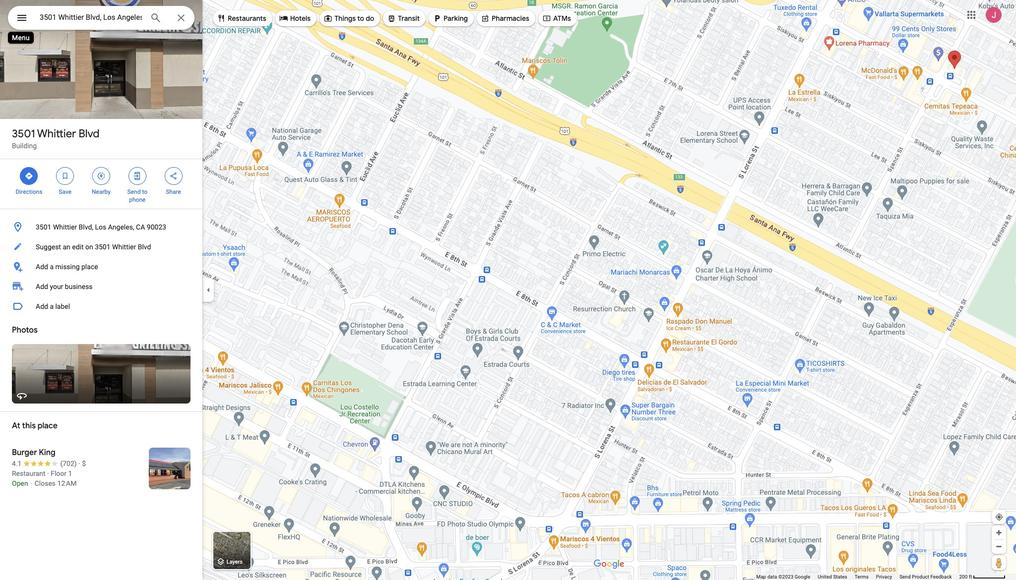 Task type: locate. For each thing, give the bounding box(es) containing it.
layers
[[227, 559, 243, 566]]

map data ©2023 google
[[756, 575, 810, 580]]

whittier down angeles,
[[112, 243, 136, 251]]

0 vertical spatial a
[[50, 263, 54, 271]]

0 horizontal spatial send
[[127, 189, 141, 195]]

2 vertical spatial add
[[36, 303, 48, 311]]

none field inside '3501 whittier blvd, los angeles, ca 90023' field
[[40, 11, 142, 23]]

0 vertical spatial whittier
[[37, 127, 76, 141]]

2 vertical spatial whittier
[[112, 243, 136, 251]]

· $
[[78, 460, 86, 468]]

3501 inside "3501 whittier blvd, los angeles, ca 90023" button
[[36, 223, 51, 231]]

send product feedback
[[900, 575, 952, 580]]

0 horizontal spatial 3501
[[12, 127, 35, 141]]

 transit
[[387, 13, 420, 24]]

 pharmacies
[[481, 13, 529, 24]]

place inside button
[[81, 263, 98, 271]]

send inside "send to phone"
[[127, 189, 141, 195]]

(702)
[[60, 460, 77, 468]]

3501 up suggest
[[36, 223, 51, 231]]

send up the phone
[[127, 189, 141, 195]]

 things to do
[[324, 13, 374, 24]]

on
[[85, 243, 93, 251]]

label
[[55, 303, 70, 311]]

2 horizontal spatial 3501
[[95, 243, 110, 251]]

add your business
[[36, 283, 93, 291]]

0 vertical spatial place
[[81, 263, 98, 271]]

add left the your
[[36, 283, 48, 291]]

add down suggest
[[36, 263, 48, 271]]

a for missing
[[50, 263, 54, 271]]

1 vertical spatial ·
[[47, 470, 49, 478]]


[[542, 13, 551, 24]]


[[61, 171, 70, 182]]

200
[[959, 575, 968, 580]]

send left product
[[900, 575, 911, 580]]

blvd up 
[[79, 127, 100, 141]]

1 vertical spatial place
[[38, 421, 57, 431]]

whittier inside button
[[112, 243, 136, 251]]

footer containing map data ©2023 google
[[756, 574, 959, 580]]


[[97, 171, 106, 182]]

a inside add a label button
[[50, 303, 54, 311]]

footer inside google maps element
[[756, 574, 959, 580]]

1 vertical spatial send
[[900, 575, 911, 580]]

 search field
[[8, 6, 194, 32]]

3 add from the top
[[36, 303, 48, 311]]

1 a from the top
[[50, 263, 54, 271]]

1 horizontal spatial send
[[900, 575, 911, 580]]

whittier up ""
[[37, 127, 76, 141]]

 button
[[8, 6, 36, 32]]

angeles,
[[108, 223, 134, 231]]

3501 whittier blvd, los angeles, ca 90023 button
[[0, 217, 202, 237]]

· left price: inexpensive image
[[78, 460, 80, 468]]

3501 inside 3501 whittier blvd building
[[12, 127, 35, 141]]

3501 for blvd,
[[36, 223, 51, 231]]

1 horizontal spatial ·
[[78, 460, 80, 468]]

3501 inside suggest an edit on 3501 whittier blvd button
[[95, 243, 110, 251]]

0 vertical spatial add
[[36, 263, 48, 271]]

 restaurants
[[217, 13, 266, 24]]

a inside add a missing place button
[[50, 263, 54, 271]]

1 vertical spatial blvd
[[138, 243, 151, 251]]

3501 Whittier Blvd, Los Angeles, CA 90023 field
[[8, 6, 194, 30]]

0 vertical spatial send
[[127, 189, 141, 195]]

to inside the  things to do
[[357, 14, 364, 23]]

to up the phone
[[142, 189, 147, 195]]

0 vertical spatial 3501
[[12, 127, 35, 141]]

0 vertical spatial ·
[[78, 460, 80, 468]]

a left missing
[[50, 263, 54, 271]]

0 horizontal spatial to
[[142, 189, 147, 195]]

whittier up an
[[53, 223, 77, 231]]

add left label
[[36, 303, 48, 311]]

send
[[127, 189, 141, 195], [900, 575, 911, 580]]

product
[[912, 575, 929, 580]]

whittier inside button
[[53, 223, 77, 231]]

add a missing place
[[36, 263, 98, 271]]

place right this
[[38, 421, 57, 431]]

burger king
[[12, 448, 55, 458]]

to left do
[[357, 14, 364, 23]]


[[217, 13, 226, 24]]

0 horizontal spatial blvd
[[79, 127, 100, 141]]

1 vertical spatial whittier
[[53, 223, 77, 231]]

a
[[50, 263, 54, 271], [50, 303, 54, 311]]

1 horizontal spatial to
[[357, 14, 364, 23]]

· up the closes
[[47, 470, 49, 478]]

add for add a missing place
[[36, 263, 48, 271]]

2 vertical spatial 3501
[[95, 243, 110, 251]]

200 ft button
[[959, 575, 1006, 580]]

privacy
[[876, 575, 892, 580]]

burger
[[12, 448, 37, 458]]

ca
[[136, 223, 145, 231]]

place down on in the top left of the page
[[81, 263, 98, 271]]

show street view coverage image
[[992, 556, 1006, 571]]

do
[[366, 14, 374, 23]]

1 vertical spatial a
[[50, 303, 54, 311]]

2 add from the top
[[36, 283, 48, 291]]

1 vertical spatial 3501
[[36, 223, 51, 231]]

whittier
[[37, 127, 76, 141], [53, 223, 77, 231], [112, 243, 136, 251]]

0 vertical spatial to
[[357, 14, 364, 23]]

restaurants
[[228, 14, 266, 23]]

1 horizontal spatial 3501
[[36, 223, 51, 231]]

90023
[[147, 223, 166, 231]]

building
[[12, 142, 37, 150]]

map
[[756, 575, 766, 580]]

place
[[81, 263, 98, 271], [38, 421, 57, 431]]

whittier inside 3501 whittier blvd building
[[37, 127, 76, 141]]


[[169, 171, 178, 182]]

add for add your business
[[36, 283, 48, 291]]

1 vertical spatial add
[[36, 283, 48, 291]]

closes
[[35, 480, 56, 488]]

©2023
[[778, 575, 793, 580]]

directions
[[16, 189, 42, 195]]

privacy button
[[876, 574, 892, 580]]

3501
[[12, 127, 35, 141], [36, 223, 51, 231], [95, 243, 110, 251]]

0 vertical spatial blvd
[[79, 127, 100, 141]]

pharmacies
[[492, 14, 529, 23]]

1 add from the top
[[36, 263, 48, 271]]

share
[[166, 189, 181, 195]]

send for send product feedback
[[900, 575, 911, 580]]

suggest
[[36, 243, 61, 251]]

suggest an edit on 3501 whittier blvd
[[36, 243, 151, 251]]

200 ft
[[959, 575, 972, 580]]

· inside restaurant · floor 1 open ⋅ closes 12 am
[[47, 470, 49, 478]]

to inside "send to phone"
[[142, 189, 147, 195]]

0 horizontal spatial place
[[38, 421, 57, 431]]

footer
[[756, 574, 959, 580]]


[[16, 11, 28, 25]]

2 a from the top
[[50, 303, 54, 311]]

·
[[78, 460, 80, 468], [47, 470, 49, 478]]

3501 right on in the top left of the page
[[95, 243, 110, 251]]

send inside button
[[900, 575, 911, 580]]

1 vertical spatial to
[[142, 189, 147, 195]]

1 horizontal spatial blvd
[[138, 243, 151, 251]]

0 horizontal spatial ·
[[47, 470, 49, 478]]

None field
[[40, 11, 142, 23]]

blvd down the ca
[[138, 243, 151, 251]]

1 horizontal spatial place
[[81, 263, 98, 271]]

a left label
[[50, 303, 54, 311]]

add a missing place button
[[0, 257, 202, 277]]

at this place
[[12, 421, 57, 431]]

your
[[50, 283, 63, 291]]

3501 up building
[[12, 127, 35, 141]]

send product feedback button
[[900, 574, 952, 580]]

add
[[36, 263, 48, 271], [36, 283, 48, 291], [36, 303, 48, 311]]



Task type: vqa. For each thing, say whether or not it's contained in the screenshot.
Send to phone
yes



Task type: describe. For each thing, give the bounding box(es) containing it.
restaurant
[[12, 470, 45, 478]]


[[433, 13, 442, 24]]

google account: james peterson  
(james.peterson1902@gmail.com) image
[[986, 7, 1002, 23]]

3501 whittier blvd, los angeles, ca 90023
[[36, 223, 166, 231]]


[[279, 13, 288, 24]]

add a label
[[36, 303, 70, 311]]

add your business link
[[0, 277, 202, 297]]

parking
[[444, 14, 468, 23]]

atms
[[553, 14, 571, 23]]

states
[[833, 575, 847, 580]]

feedback
[[930, 575, 952, 580]]

los
[[95, 223, 106, 231]]

blvd inside 3501 whittier blvd building
[[79, 127, 100, 141]]

missing
[[55, 263, 80, 271]]


[[133, 171, 142, 182]]

4.1 stars 702 reviews image
[[12, 459, 77, 469]]

transit
[[398, 14, 420, 23]]

4.1
[[12, 460, 22, 468]]

nearby
[[92, 189, 111, 195]]

at
[[12, 421, 20, 431]]

ft
[[969, 575, 972, 580]]

actions for 3501 whittier blvd region
[[0, 159, 202, 209]]

phone
[[129, 196, 146, 203]]

photos
[[12, 325, 38, 335]]


[[481, 13, 490, 24]]

google maps element
[[0, 0, 1016, 580]]

⋅
[[30, 480, 33, 488]]

3501 whittier blvd main content
[[0, 0, 202, 580]]

united states
[[818, 575, 847, 580]]

terms
[[855, 575, 869, 580]]

data
[[767, 575, 777, 580]]

add for add a label
[[36, 303, 48, 311]]


[[25, 171, 33, 182]]

show your location image
[[995, 513, 1004, 522]]

hotels
[[290, 14, 311, 23]]

whittier for blvd
[[37, 127, 76, 141]]

$
[[82, 460, 86, 468]]

send for send to phone
[[127, 189, 141, 195]]

 hotels
[[279, 13, 311, 24]]

zoom out image
[[995, 543, 1003, 551]]

restaurant · floor 1 open ⋅ closes 12 am
[[12, 470, 77, 488]]

 parking
[[433, 13, 468, 24]]

price: inexpensive image
[[82, 460, 86, 468]]

a for label
[[50, 303, 54, 311]]

send to phone
[[127, 189, 147, 203]]

3501 whittier blvd building
[[12, 127, 100, 150]]


[[387, 13, 396, 24]]

united
[[818, 575, 832, 580]]

united states button
[[818, 574, 847, 580]]

king
[[39, 448, 55, 458]]

an
[[63, 243, 70, 251]]

google
[[795, 575, 810, 580]]


[[324, 13, 332, 24]]

add a label button
[[0, 297, 202, 317]]

 atms
[[542, 13, 571, 24]]

blvd,
[[79, 223, 93, 231]]

this
[[22, 421, 36, 431]]

save
[[59, 189, 71, 195]]

blvd inside button
[[138, 243, 151, 251]]

suggest an edit on 3501 whittier blvd button
[[0, 237, 202, 257]]

edit
[[72, 243, 84, 251]]

12 am
[[57, 480, 77, 488]]

whittier for blvd,
[[53, 223, 77, 231]]

zoom in image
[[995, 529, 1003, 537]]

terms button
[[855, 574, 869, 580]]

business
[[65, 283, 93, 291]]

3501 for blvd
[[12, 127, 35, 141]]

things
[[334, 14, 356, 23]]

collapse side panel image
[[203, 285, 214, 296]]

floor
[[51, 470, 66, 478]]

open
[[12, 480, 28, 488]]

1
[[68, 470, 72, 478]]



